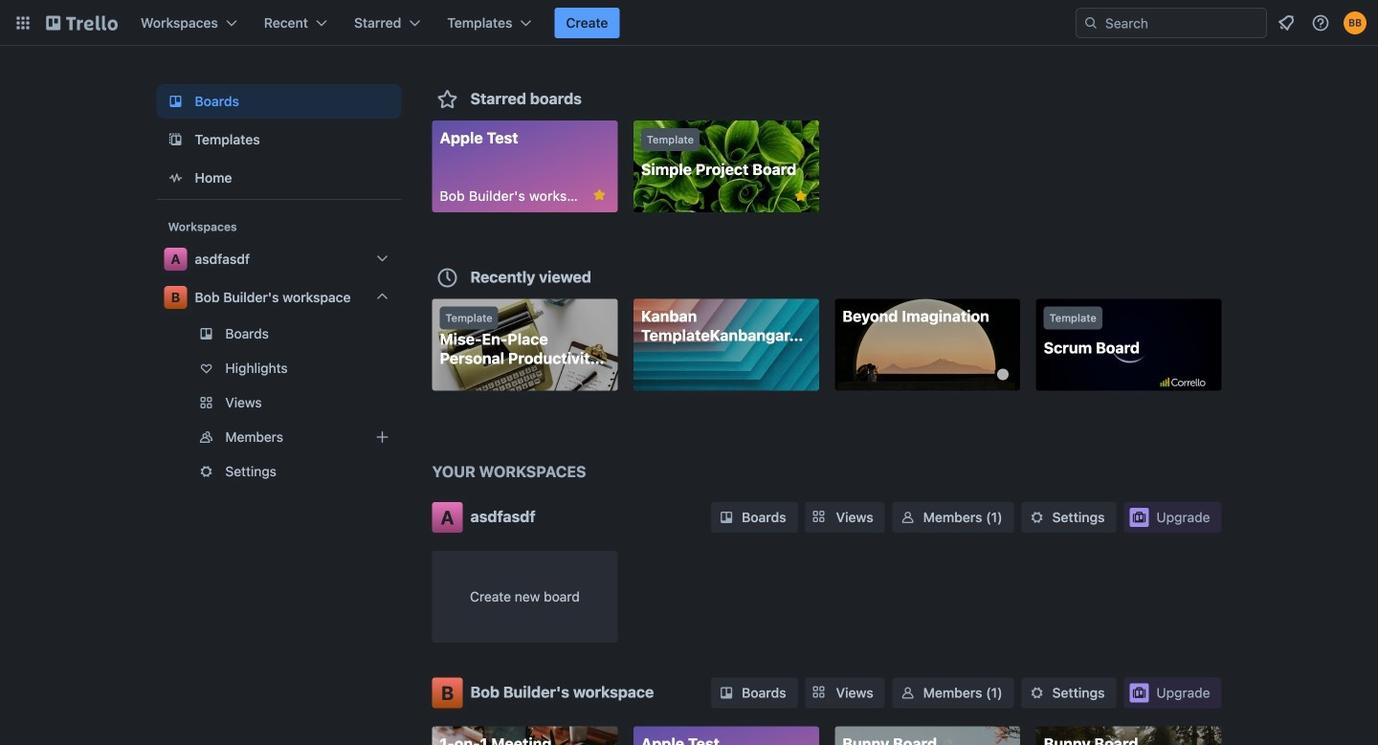 Task type: describe. For each thing, give the bounding box(es) containing it.
primary element
[[0, 0, 1379, 46]]

there is new activity on this board. image
[[998, 369, 1009, 381]]

sm image
[[899, 508, 918, 528]]

click to unstar this board. it will be removed from your starred list. image
[[793, 188, 810, 205]]

home image
[[164, 167, 187, 190]]

open information menu image
[[1312, 13, 1331, 33]]



Task type: vqa. For each thing, say whether or not it's contained in the screenshot.
second sm image from the right
yes



Task type: locate. For each thing, give the bounding box(es) containing it.
template board image
[[164, 128, 187, 151]]

board image
[[164, 90, 187, 113]]

Search field
[[1099, 10, 1267, 36]]

bob builder (bobbuilder40) image
[[1344, 11, 1367, 34]]

click to unstar this board. it will be removed from your starred list. image
[[591, 187, 608, 204]]

sm image
[[717, 508, 736, 528], [1028, 508, 1047, 528], [717, 684, 736, 703], [899, 684, 918, 703], [1028, 684, 1047, 703]]

back to home image
[[46, 8, 118, 38]]

add image
[[371, 426, 394, 449]]

search image
[[1084, 15, 1099, 31]]

0 notifications image
[[1276, 11, 1299, 34]]



